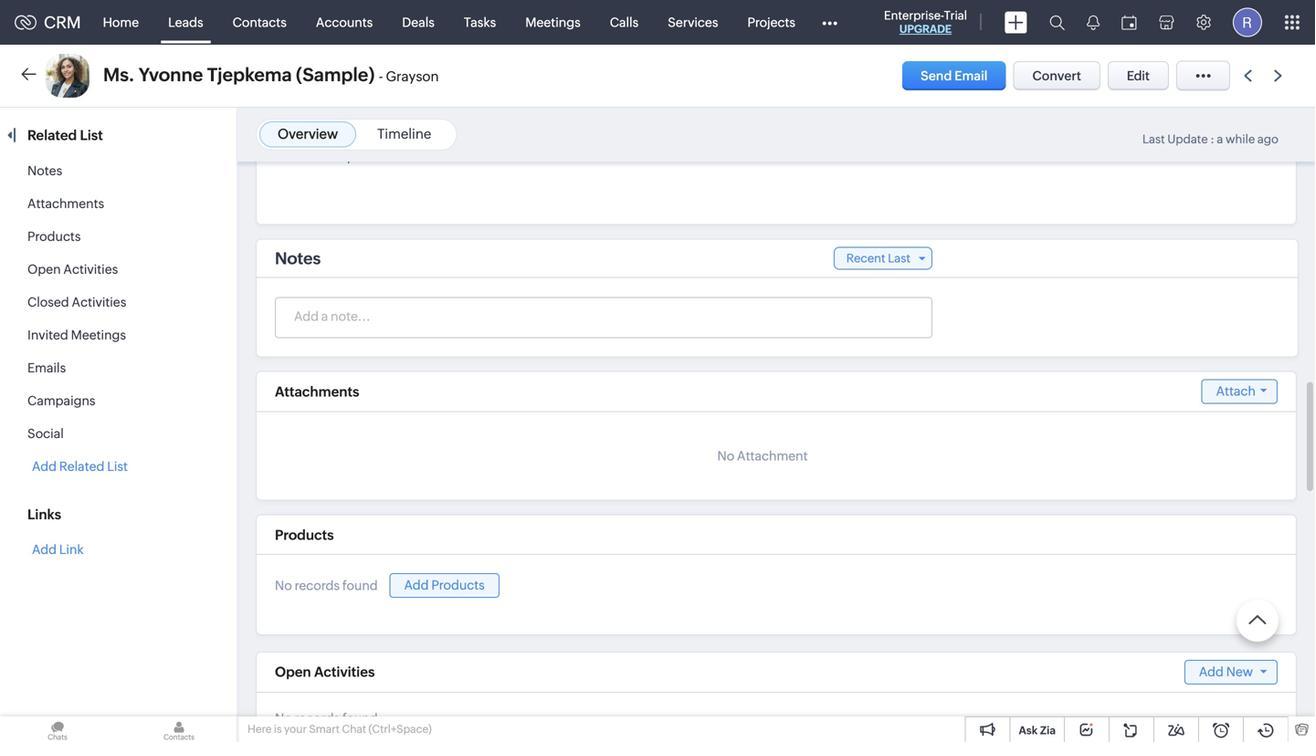 Task type: vqa. For each thing, say whether or not it's contained in the screenshot.
default
no



Task type: locate. For each thing, give the bounding box(es) containing it.
deals link
[[388, 0, 450, 44]]

open
[[27, 262, 61, 277], [275, 665, 311, 681]]

1 vertical spatial no records found
[[275, 712, 378, 726]]

activities up closed activities
[[63, 262, 118, 277]]

0 vertical spatial list
[[80, 127, 103, 143]]

Add a note... field
[[276, 308, 931, 326]]

campaigns link
[[27, 394, 96, 409]]

calls link
[[596, 0, 654, 44]]

add for add link
[[32, 543, 57, 557]]

0 vertical spatial activities
[[63, 262, 118, 277]]

last
[[1143, 133, 1166, 146], [889, 252, 911, 265]]

0 vertical spatial attachments
[[27, 196, 104, 211]]

next record image
[[1275, 70, 1287, 82]]

enterprise-
[[885, 9, 945, 22]]

found right smart
[[343, 712, 378, 726]]

:
[[1211, 133, 1215, 146]]

0 horizontal spatial attachments
[[27, 196, 104, 211]]

notes link
[[27, 164, 62, 178]]

meetings link
[[511, 0, 596, 44]]

campaigns
[[27, 394, 96, 409]]

contacts image
[[122, 717, 237, 743]]

0 vertical spatial open activities
[[27, 262, 118, 277]]

0 vertical spatial no records found
[[275, 579, 378, 593]]

0 vertical spatial records
[[295, 579, 340, 593]]

0 vertical spatial meetings
[[526, 15, 581, 30]]

meetings down closed activities
[[71, 328, 126, 343]]

accounts
[[316, 15, 373, 30]]

no records found
[[275, 579, 378, 593], [275, 712, 378, 726]]

grayson
[[386, 69, 439, 85]]

activities for open activities link
[[63, 262, 118, 277]]

0 horizontal spatial open
[[27, 262, 61, 277]]

1 vertical spatial attachments
[[275, 384, 360, 400]]

list
[[80, 127, 103, 143], [107, 460, 128, 474]]

activities up here is your smart chat (ctrl+space)
[[314, 665, 375, 681]]

tasks link
[[450, 0, 511, 44]]

1 horizontal spatial products
[[275, 528, 334, 544]]

1 vertical spatial found
[[343, 712, 378, 726]]

related down social
[[59, 460, 105, 474]]

emails link
[[27, 361, 66, 376]]

activities
[[63, 262, 118, 277], [72, 295, 126, 310], [314, 665, 375, 681]]

calendar image
[[1122, 15, 1138, 30]]

smart
[[309, 724, 340, 736]]

new
[[1227, 665, 1254, 680]]

home link
[[88, 0, 154, 44]]

yvonne
[[139, 64, 203, 85]]

emails
[[27, 361, 66, 376]]

create menu element
[[994, 0, 1039, 44]]

1 vertical spatial meetings
[[71, 328, 126, 343]]

search image
[[1050, 15, 1066, 30]]

add new
[[1200, 665, 1254, 680]]

0 horizontal spatial meetings
[[71, 328, 126, 343]]

last right recent
[[889, 252, 911, 265]]

your
[[284, 724, 307, 736]]

1 horizontal spatial list
[[107, 460, 128, 474]]

meetings
[[526, 15, 581, 30], [71, 328, 126, 343]]

0 horizontal spatial products
[[27, 229, 81, 244]]

is
[[274, 724, 282, 736]]

meetings left calls "link"
[[526, 15, 581, 30]]

found left add products link
[[343, 579, 378, 593]]

tjepkema
[[207, 64, 292, 85]]

2 vertical spatial no
[[275, 712, 292, 726]]

attachments
[[27, 196, 104, 211], [275, 384, 360, 400]]

profile image
[[1234, 8, 1263, 37]]

no for open activities
[[275, 712, 292, 726]]

records
[[295, 579, 340, 593], [295, 712, 340, 726]]

add products link
[[390, 574, 500, 598]]

ago
[[1258, 133, 1279, 146]]

0 vertical spatial notes
[[27, 164, 62, 178]]

calls
[[610, 15, 639, 30]]

leads link
[[154, 0, 218, 44]]

0 horizontal spatial last
[[889, 252, 911, 265]]

add
[[32, 460, 57, 474], [32, 543, 57, 557], [404, 578, 429, 593], [1200, 665, 1224, 680]]

ask zia
[[1019, 725, 1056, 738]]

(ctrl+space)
[[369, 724, 432, 736]]

2 vertical spatial activities
[[314, 665, 375, 681]]

open activities up smart
[[275, 665, 375, 681]]

notes
[[27, 164, 62, 178], [275, 249, 321, 268]]

0 vertical spatial related
[[27, 127, 77, 143]]

1 horizontal spatial last
[[1143, 133, 1166, 146]]

overview
[[278, 126, 338, 142]]

last left update
[[1143, 133, 1166, 146]]

1 vertical spatial records
[[295, 712, 340, 726]]

0 vertical spatial no
[[718, 449, 735, 464]]

overview link
[[278, 126, 338, 142]]

related up notes link at the top left of page
[[27, 127, 77, 143]]

open activities
[[27, 262, 118, 277], [275, 665, 375, 681]]

activities up invited meetings
[[72, 295, 126, 310]]

0 vertical spatial found
[[343, 579, 378, 593]]

add link
[[32, 543, 84, 557]]

activities for closed activities link at the top left
[[72, 295, 126, 310]]

timeline link
[[377, 126, 432, 142]]

products
[[27, 229, 81, 244], [275, 528, 334, 544], [432, 578, 485, 593]]

ms. yvonne tjepkema (sample) - grayson
[[103, 64, 439, 85]]

2 horizontal spatial products
[[432, 578, 485, 593]]

accounts link
[[301, 0, 388, 44]]

1 vertical spatial notes
[[275, 249, 321, 268]]

1 horizontal spatial meetings
[[526, 15, 581, 30]]

1 vertical spatial open activities
[[275, 665, 375, 681]]

1 horizontal spatial open
[[275, 665, 311, 681]]

timeline
[[377, 126, 432, 142]]

0 vertical spatial open
[[27, 262, 61, 277]]

1 vertical spatial open
[[275, 665, 311, 681]]

1 horizontal spatial attachments
[[275, 384, 360, 400]]

open activities up closed activities link at the top left
[[27, 262, 118, 277]]

found
[[343, 579, 378, 593], [343, 712, 378, 726]]

open up closed
[[27, 262, 61, 277]]

related
[[27, 127, 77, 143], [59, 460, 105, 474]]

0 horizontal spatial list
[[80, 127, 103, 143]]

add inside add products link
[[404, 578, 429, 593]]

no
[[718, 449, 735, 464], [275, 579, 292, 593], [275, 712, 292, 726]]

upgrade
[[900, 23, 952, 35]]

update
[[1168, 133, 1209, 146]]

open up "your"
[[275, 665, 311, 681]]

trial
[[945, 9, 968, 22]]

social link
[[27, 427, 64, 441]]

1 vertical spatial last
[[889, 252, 911, 265]]

1 vertical spatial activities
[[72, 295, 126, 310]]



Task type: describe. For each thing, give the bounding box(es) containing it.
deals
[[402, 15, 435, 30]]

closed activities
[[27, 295, 126, 310]]

0 horizontal spatial notes
[[27, 164, 62, 178]]

tasks
[[464, 15, 496, 30]]

enterprise-trial upgrade
[[885, 9, 968, 35]]

2 vertical spatial products
[[432, 578, 485, 593]]

open activities link
[[27, 262, 118, 277]]

1 horizontal spatial open activities
[[275, 665, 375, 681]]

1 horizontal spatial notes
[[275, 249, 321, 268]]

here
[[248, 724, 272, 736]]

convert
[[1033, 69, 1082, 83]]

1 vertical spatial list
[[107, 460, 128, 474]]

edit
[[1128, 69, 1151, 83]]

1 vertical spatial related
[[59, 460, 105, 474]]

invited meetings link
[[27, 328, 126, 343]]

send email
[[921, 69, 988, 83]]

zia
[[1041, 725, 1056, 738]]

0 vertical spatial last
[[1143, 133, 1166, 146]]

attachments link
[[27, 196, 104, 211]]

invited meetings
[[27, 328, 126, 343]]

recent last
[[847, 252, 911, 265]]

related list
[[27, 127, 106, 143]]

invited
[[27, 328, 68, 343]]

convert button
[[1014, 61, 1101, 90]]

social
[[27, 427, 64, 441]]

1 vertical spatial products
[[275, 528, 334, 544]]

here is your smart chat (ctrl+space)
[[248, 724, 432, 736]]

1 found from the top
[[343, 579, 378, 593]]

crm link
[[15, 13, 81, 32]]

create menu image
[[1005, 11, 1028, 33]]

projects
[[748, 15, 796, 30]]

signals element
[[1077, 0, 1111, 45]]

last update : a while ago
[[1143, 133, 1279, 146]]

2 records from the top
[[295, 712, 340, 726]]

attach link
[[1202, 380, 1279, 404]]

contacts
[[233, 15, 287, 30]]

email
[[955, 69, 988, 83]]

1 records from the top
[[295, 579, 340, 593]]

crm
[[44, 13, 81, 32]]

services
[[668, 15, 719, 30]]

chat
[[342, 724, 367, 736]]

contacts link
[[218, 0, 301, 44]]

products link
[[27, 229, 81, 244]]

0 vertical spatial products
[[27, 229, 81, 244]]

closed activities link
[[27, 295, 126, 310]]

ask
[[1019, 725, 1038, 738]]

Other Modules field
[[811, 8, 850, 37]]

profile element
[[1223, 0, 1274, 44]]

link
[[59, 543, 84, 557]]

send email button
[[903, 61, 1007, 90]]

add for add new
[[1200, 665, 1224, 680]]

description
[[310, 149, 379, 164]]

previous record image
[[1245, 70, 1253, 82]]

attachment
[[738, 449, 808, 464]]

1 no records found from the top
[[275, 579, 378, 593]]

signals image
[[1088, 15, 1100, 30]]

services link
[[654, 0, 733, 44]]

closed
[[27, 295, 69, 310]]

ms.
[[103, 64, 135, 85]]

send
[[921, 69, 953, 83]]

add for add products
[[404, 578, 429, 593]]

-
[[379, 69, 383, 85]]

add related list
[[32, 460, 128, 474]]

(sample)
[[296, 64, 375, 85]]

while
[[1226, 133, 1256, 146]]

no attachment
[[718, 449, 808, 464]]

2 found from the top
[[343, 712, 378, 726]]

add for add related list
[[32, 460, 57, 474]]

0 horizontal spatial open activities
[[27, 262, 118, 277]]

1 vertical spatial no
[[275, 579, 292, 593]]

logo image
[[15, 15, 37, 30]]

2 no records found from the top
[[275, 712, 378, 726]]

attach
[[1217, 384, 1257, 399]]

home
[[103, 15, 139, 30]]

projects link
[[733, 0, 811, 44]]

search element
[[1039, 0, 1077, 45]]

links
[[27, 507, 61, 523]]

no for attachments
[[718, 449, 735, 464]]

a
[[1218, 133, 1224, 146]]

recent
[[847, 252, 886, 265]]

chats image
[[0, 717, 115, 743]]

add products
[[404, 578, 485, 593]]

edit button
[[1108, 61, 1170, 90]]

leads
[[168, 15, 203, 30]]



